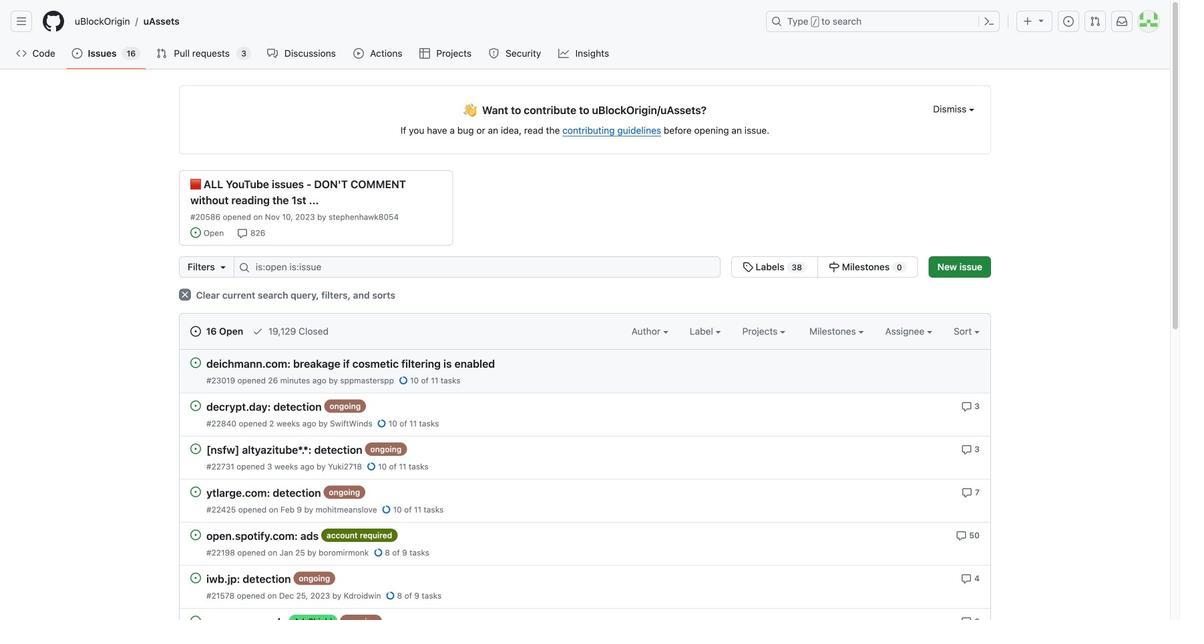 Task type: vqa. For each thing, say whether or not it's contained in the screenshot.
LAST
no



Task type: describe. For each thing, give the bounding box(es) containing it.
6 open issue element from the top
[[190, 573, 201, 584]]

open issue image for 1st open issue element from the top of the page
[[190, 358, 201, 369]]

issue opened image for git pull request image
[[1064, 16, 1075, 27]]

comment image for fifth open issue element from the bottom of the page
[[962, 445, 973, 456]]

4 open issue element from the top
[[190, 487, 201, 498]]

git pull request image
[[157, 48, 167, 59]]

code image
[[16, 48, 27, 59]]

issue element
[[732, 257, 919, 278]]

0 vertical spatial triangle down image
[[1036, 15, 1047, 26]]

shield image
[[489, 48, 500, 59]]

open issue image for second open issue element from the top
[[190, 401, 201, 412]]

0 horizontal spatial triangle down image
[[218, 262, 228, 273]]

open issue image for fifth open issue element
[[190, 530, 201, 541]]

milestone image
[[829, 262, 840, 273]]

open issue image for second open issue element from the bottom of the page
[[190, 573, 201, 584]]

7 open issue element from the top
[[190, 616, 201, 621]]

graph image
[[559, 48, 569, 59]]

command palette image
[[984, 16, 995, 27]]

2 open issue element from the top
[[190, 401, 201, 412]]

comment discussion image
[[267, 48, 278, 59]]

tag image
[[743, 262, 754, 273]]

open issue image for 7th open issue element from the top of the page
[[190, 616, 201, 621]]

open issue image for fifth open issue element from the bottom of the page
[[190, 444, 201, 455]]

play image
[[353, 48, 364, 59]]



Task type: locate. For each thing, give the bounding box(es) containing it.
2 open issue image from the top
[[190, 573, 201, 584]]

0 vertical spatial open issue image
[[190, 444, 201, 455]]

triangle down image
[[1036, 15, 1047, 26], [218, 262, 228, 273]]

3 open issue image from the top
[[190, 487, 201, 498]]

issue opened image for git pull request icon
[[72, 48, 82, 59]]

git pull request image
[[1091, 16, 1101, 27]]

1 vertical spatial comment image
[[962, 445, 973, 456]]

open issue element
[[190, 357, 201, 369], [190, 401, 201, 412], [190, 444, 201, 455], [190, 487, 201, 498], [190, 530, 201, 541], [190, 573, 201, 584], [190, 616, 201, 621]]

homepage image
[[43, 11, 64, 32]]

2 open issue image from the top
[[190, 401, 201, 412]]

0 vertical spatial issue opened image
[[1064, 16, 1075, 27]]

issue opened image
[[1064, 16, 1075, 27], [72, 48, 82, 59], [190, 326, 201, 337]]

check image
[[253, 326, 263, 337]]

1 open issue image from the top
[[190, 444, 201, 455]]

comment image
[[962, 402, 973, 413], [962, 488, 973, 499], [962, 574, 972, 585], [962, 617, 972, 621]]

triangle down image right plus image
[[1036, 15, 1047, 26]]

plus image
[[1023, 16, 1034, 27]]

0 horizontal spatial issue opened image
[[72, 48, 82, 59]]

author image
[[663, 331, 669, 334]]

Issues search field
[[234, 257, 721, 278]]

4 open issue image from the top
[[190, 530, 201, 541]]

1 vertical spatial triangle down image
[[218, 262, 228, 273]]

1 horizontal spatial triangle down image
[[1036, 15, 1047, 26]]

2 horizontal spatial issue opened image
[[1064, 16, 1075, 27]]

open issue image
[[190, 444, 201, 455], [190, 573, 201, 584]]

comment image
[[237, 228, 248, 239], [962, 445, 973, 456], [957, 531, 967, 542]]

x image
[[179, 289, 191, 301]]

5 open issue image from the top
[[190, 616, 201, 621]]

open issue image
[[190, 358, 201, 369], [190, 401, 201, 412], [190, 487, 201, 498], [190, 530, 201, 541], [190, 616, 201, 621]]

label image
[[716, 331, 721, 334]]

2 vertical spatial comment image
[[957, 531, 967, 542]]

1 horizontal spatial issue opened image
[[190, 326, 201, 337]]

triangle down image left the "search" icon
[[218, 262, 228, 273]]

1 open issue image from the top
[[190, 358, 201, 369]]

issue opened image down x icon
[[190, 326, 201, 337]]

Search all issues text field
[[234, 257, 721, 278]]

table image
[[420, 48, 430, 59]]

1 open issue element from the top
[[190, 357, 201, 369]]

0 vertical spatial comment image
[[237, 228, 248, 239]]

2 vertical spatial issue opened image
[[190, 326, 201, 337]]

list
[[69, 11, 758, 32]]

search image
[[239, 263, 250, 273]]

1 vertical spatial open issue image
[[190, 573, 201, 584]]

assignees image
[[928, 331, 933, 334]]

notifications image
[[1117, 16, 1128, 27]]

comment image for fifth open issue element
[[957, 531, 967, 542]]

1 vertical spatial issue opened image
[[72, 48, 82, 59]]

open issue image for fourth open issue element from the top
[[190, 487, 201, 498]]

5 open issue element from the top
[[190, 530, 201, 541]]

issue opened image right code icon
[[72, 48, 82, 59]]

issue opened image left git pull request image
[[1064, 16, 1075, 27]]

None search field
[[179, 257, 919, 278]]

3 open issue element from the top
[[190, 444, 201, 455]]

issue opened image
[[190, 228, 201, 238]]



